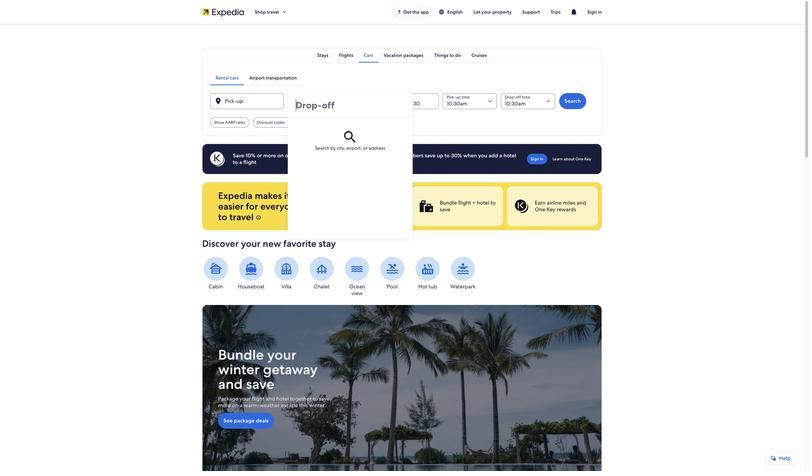 Task type: describe. For each thing, give the bounding box(es) containing it.
small image
[[439, 9, 445, 15]]

xsmall image
[[256, 215, 261, 221]]

villa button
[[273, 257, 300, 291]]

more inside save 10% or more on over 100,000 hotels with member prices. also, members save up to 30% when you add a hotel to a flight
[[263, 152, 276, 159]]

bundle for your
[[218, 346, 264, 365]]

pool
[[387, 284, 398, 291]]

vacation packages
[[384, 52, 424, 58]]

stays
[[317, 52, 329, 58]]

hot tub
[[419, 284, 437, 291]]

-
[[399, 100, 401, 107]]

tab list containing rental cars
[[210, 71, 302, 85]]

see package deals
[[224, 418, 269, 425]]

list
[[474, 9, 481, 15]]

learn
[[553, 157, 563, 162]]

to right up
[[445, 152, 450, 159]]

rental cars link
[[210, 71, 244, 85]]

hotels
[[319, 152, 334, 159]]

get the app link
[[392, 7, 434, 17]]

a inside bundle your winter getaway and save package your flight and hotel together to save more on a warm-weather escape this winter.
[[240, 403, 243, 410]]

search by city, airport, or address
[[315, 145, 385, 151]]

hotel inside bundle flight + hotel to save
[[477, 200, 490, 207]]

things to do
[[434, 52, 461, 58]]

or inside save 10% or more on over 100,000 hotels with member prices. also, members save up to 30% when you add a hotel to a flight
[[257, 152, 262, 159]]

waterpark
[[451, 284, 476, 291]]

sign in link
[[527, 154, 548, 165]]

3 out of 3 element
[[507, 187, 598, 227]]

add
[[489, 152, 498, 159]]

rental cars
[[216, 75, 239, 81]]

do
[[455, 52, 461, 58]]

things to do link
[[429, 48, 466, 63]]

see
[[224, 418, 233, 425]]

0 horizontal spatial and
[[218, 376, 243, 394]]

your for discover
[[241, 238, 261, 250]]

chalet button
[[308, 257, 336, 291]]

learn about one key
[[553, 157, 592, 162]]

expedia logo image
[[202, 7, 244, 17]]

your for bundle
[[267, 346, 297, 365]]

communication center icon image
[[570, 8, 578, 16]]

to inside bundle flight + hotel to save
[[491, 200, 496, 207]]

deals
[[256, 418, 269, 425]]

to inside expedia makes it easier for everyone to travel
[[218, 211, 227, 223]]

favorite
[[283, 238, 317, 250]]

cabin button
[[202, 257, 230, 291]]

earn
[[535, 200, 546, 207]]

airport transportation
[[249, 75, 297, 81]]

packages
[[404, 52, 424, 58]]

stay
[[319, 238, 336, 250]]

things
[[434, 52, 449, 58]]

waterpark button
[[450, 257, 477, 291]]

sign inside sign in link
[[531, 157, 539, 162]]

your for list
[[482, 9, 492, 15]]

2 nov from the left
[[402, 100, 412, 107]]

29
[[391, 100, 397, 107]]

chalet
[[314, 284, 330, 291]]

search for search by city, airport, or address
[[315, 145, 330, 151]]

save inside bundle flight + hotel to save
[[440, 206, 451, 213]]

a left 10%
[[239, 159, 242, 166]]

view
[[352, 290, 363, 297]]

cabin
[[209, 284, 223, 291]]

property
[[493, 9, 512, 15]]

hot
[[419, 284, 428, 291]]

support
[[523, 9, 540, 15]]

flights link
[[334, 48, 359, 63]]

to left do
[[450, 52, 454, 58]]

on inside save 10% or more on over 100,000 hotels with member prices. also, members save up to 30% when you add a hotel to a flight
[[277, 152, 284, 159]]

get
[[403, 9, 412, 15]]

to inside bundle your winter getaway and save package your flight and hotel together to save more on a warm-weather escape this winter.
[[313, 396, 318, 403]]

hotel inside save 10% or more on over 100,000 hotels with member prices. also, members save up to 30% when you add a hotel to a flight
[[504, 152, 516, 159]]

warm-
[[244, 403, 260, 410]]

rates
[[236, 120, 245, 125]]

tub
[[429, 284, 437, 291]]

flight inside save 10% or more on over 100,000 hotels with member prices. also, members save up to 30% when you add a hotel to a flight
[[243, 159, 257, 166]]

shop travel button
[[250, 4, 293, 20]]

tab list containing stays
[[202, 48, 602, 63]]

save 10% or more on over 100,000 hotels with member prices. also, members save up to 30% when you add a hotel to a flight
[[233, 152, 516, 166]]

trips link
[[546, 6, 566, 18]]

more inside bundle your winter getaway and save package your flight and hotel together to save more on a warm-weather escape this winter.
[[218, 403, 231, 410]]

airline
[[547, 200, 562, 207]]

1 horizontal spatial or
[[363, 145, 368, 151]]

member
[[348, 152, 369, 159]]

discount
[[257, 120, 273, 125]]

travel inside dropdown button
[[267, 9, 279, 15]]

Drop-off text field
[[288, 93, 413, 117]]

sign in inside bundle your winter getaway and save main content
[[531, 157, 544, 162]]

trailing image
[[282, 9, 288, 15]]

save up warm-
[[246, 376, 275, 394]]

the
[[413, 9, 420, 15]]

expedia makes it easier for everyone to travel
[[218, 190, 301, 223]]

show aarp rates
[[214, 120, 245, 125]]

you
[[478, 152, 488, 159]]

flights
[[339, 52, 353, 58]]

sign inside 'sign in' dropdown button
[[588, 9, 597, 15]]

cars
[[364, 52, 373, 58]]

vacation
[[384, 52, 402, 58]]

0 vertical spatial one
[[576, 157, 584, 162]]

support link
[[517, 6, 546, 18]]

over
[[285, 152, 296, 159]]

up
[[437, 152, 444, 159]]

getaway
[[263, 361, 318, 379]]

transportation
[[266, 75, 297, 81]]

travel sale activities deals image
[[202, 305, 602, 472]]

cars
[[230, 75, 239, 81]]

learn about one key link
[[550, 154, 594, 165]]

and inside earn airline miles and one key rewards
[[577, 200, 586, 207]]

list your property link
[[468, 6, 517, 18]]

list your property
[[474, 9, 512, 15]]

nov 29 - nov 30
[[380, 100, 420, 107]]

discount codes
[[257, 120, 285, 125]]



Task type: vqa. For each thing, say whether or not it's contained in the screenshot.
text field
no



Task type: locate. For each thing, give the bounding box(es) containing it.
in inside main content
[[540, 157, 544, 162]]

1 horizontal spatial on
[[277, 152, 284, 159]]

one left airline
[[535, 206, 546, 213]]

nov 29 - nov 30 button
[[365, 93, 439, 109]]

0 vertical spatial in
[[598, 9, 602, 15]]

makes
[[255, 190, 282, 202]]

hotel right add
[[504, 152, 516, 159]]

1 vertical spatial more
[[218, 403, 231, 410]]

discover
[[202, 238, 239, 250]]

1 horizontal spatial key
[[585, 157, 592, 162]]

sign in right the communication center icon at right
[[588, 9, 602, 15]]

earn airline miles and one key rewards
[[535, 200, 586, 213]]

winter
[[218, 361, 260, 379]]

discover your new favorite stay
[[202, 238, 336, 250]]

0 horizontal spatial or
[[257, 152, 262, 159]]

1 horizontal spatial hotel
[[477, 200, 490, 207]]

shop
[[255, 9, 266, 15]]

0 horizontal spatial sign in
[[531, 157, 544, 162]]

new
[[263, 238, 281, 250]]

cars link
[[359, 48, 379, 63]]

address
[[369, 145, 385, 151]]

flight
[[243, 159, 257, 166], [459, 200, 471, 207], [252, 396, 265, 403]]

rental
[[216, 75, 229, 81]]

hotel right the +
[[477, 200, 490, 207]]

on left over
[[277, 152, 284, 159]]

more up the see
[[218, 403, 231, 410]]

sign in left learn
[[531, 157, 544, 162]]

with
[[336, 152, 346, 159]]

app
[[421, 9, 429, 15]]

or up "member"
[[363, 145, 368, 151]]

flight inside bundle your winter getaway and save package your flight and hotel together to save more on a warm-weather escape this winter.
[[252, 396, 265, 403]]

travel inside expedia makes it easier for everyone to travel
[[230, 211, 254, 223]]

travel left xsmall image
[[230, 211, 254, 223]]

0 vertical spatial hotel
[[504, 152, 516, 159]]

in inside dropdown button
[[598, 9, 602, 15]]

expedia
[[218, 190, 253, 202]]

0 horizontal spatial bundle
[[218, 346, 264, 365]]

show
[[214, 120, 224, 125]]

bundle
[[440, 200, 457, 207], [218, 346, 264, 365]]

0 horizontal spatial travel
[[230, 211, 254, 223]]

0 vertical spatial or
[[363, 145, 368, 151]]

hotel
[[504, 152, 516, 159], [477, 200, 490, 207], [276, 396, 289, 403]]

by
[[331, 145, 336, 151]]

one
[[576, 157, 584, 162], [535, 206, 546, 213]]

1 horizontal spatial search
[[565, 98, 581, 105]]

0 vertical spatial sign
[[588, 9, 597, 15]]

and right warm-
[[266, 396, 275, 403]]

nov right -
[[402, 100, 412, 107]]

discount codes button
[[253, 117, 300, 128]]

1 vertical spatial sign
[[531, 157, 539, 162]]

hot tub button
[[414, 257, 442, 291]]

2 horizontal spatial hotel
[[504, 152, 516, 159]]

to down expedia
[[218, 211, 227, 223]]

0 vertical spatial more
[[263, 152, 276, 159]]

nov
[[380, 100, 390, 107], [402, 100, 412, 107]]

in
[[598, 9, 602, 15], [540, 157, 544, 162]]

a
[[500, 152, 503, 159], [239, 159, 242, 166], [240, 403, 243, 410]]

key
[[585, 157, 592, 162], [547, 206, 556, 213]]

0 horizontal spatial sign
[[531, 157, 539, 162]]

your
[[482, 9, 492, 15], [241, 238, 261, 250], [267, 346, 297, 365], [240, 396, 251, 403]]

codes
[[274, 120, 285, 125]]

everyone
[[261, 201, 301, 213]]

bundle inside bundle flight + hotel to save
[[440, 200, 457, 207]]

sign right the communication center icon at right
[[588, 9, 597, 15]]

0 vertical spatial key
[[585, 157, 592, 162]]

1 vertical spatial sign in
[[531, 157, 544, 162]]

1 vertical spatial key
[[547, 206, 556, 213]]

0 horizontal spatial more
[[218, 403, 231, 410]]

one inside earn airline miles and one key rewards
[[535, 206, 546, 213]]

cruises
[[472, 52, 487, 58]]

0 vertical spatial tab list
[[202, 48, 602, 63]]

1 vertical spatial and
[[218, 376, 243, 394]]

also,
[[387, 152, 399, 159]]

aarp
[[225, 120, 235, 125]]

0 horizontal spatial in
[[540, 157, 544, 162]]

a left warm-
[[240, 403, 243, 410]]

sign in
[[588, 9, 602, 15], [531, 157, 544, 162]]

key inside earn airline miles and one key rewards
[[547, 206, 556, 213]]

a right add
[[500, 152, 503, 159]]

1 vertical spatial flight
[[459, 200, 471, 207]]

1 horizontal spatial one
[[576, 157, 584, 162]]

1 horizontal spatial nov
[[402, 100, 412, 107]]

to right the this
[[313, 396, 318, 403]]

travel left trailing image
[[267, 9, 279, 15]]

this
[[299, 403, 308, 410]]

1 vertical spatial in
[[540, 157, 544, 162]]

flight inside bundle flight + hotel to save
[[459, 200, 471, 207]]

key right earn
[[547, 206, 556, 213]]

or right 10%
[[257, 152, 262, 159]]

miles
[[563, 200, 576, 207]]

bundle inside bundle your winter getaway and save package your flight and hotel together to save more on a warm-weather escape this winter.
[[218, 346, 264, 365]]

save right the this
[[319, 396, 330, 403]]

easier
[[218, 201, 244, 213]]

rewards
[[557, 206, 576, 213]]

1 vertical spatial on
[[232, 403, 239, 410]]

about
[[564, 157, 575, 162]]

weather
[[260, 403, 280, 410]]

1 vertical spatial bundle
[[218, 346, 264, 365]]

bundle your winter getaway and save main content
[[0, 24, 805, 472]]

on inside bundle your winter getaway and save package your flight and hotel together to save more on a warm-weather escape this winter.
[[232, 403, 239, 410]]

bundle your winter getaway and save package your flight and hotel together to save more on a warm-weather escape this winter.
[[218, 346, 330, 410]]

in right the communication center icon at right
[[598, 9, 602, 15]]

1 nov from the left
[[380, 100, 390, 107]]

save
[[425, 152, 436, 159], [440, 206, 451, 213], [246, 376, 275, 394], [319, 396, 330, 403]]

pool button
[[379, 257, 406, 291]]

1 vertical spatial search
[[315, 145, 330, 151]]

0 vertical spatial flight
[[243, 159, 257, 166]]

1 horizontal spatial more
[[263, 152, 276, 159]]

0 vertical spatial travel
[[267, 9, 279, 15]]

1 horizontal spatial travel
[[267, 9, 279, 15]]

search for search
[[565, 98, 581, 105]]

and up package
[[218, 376, 243, 394]]

30
[[414, 100, 420, 107]]

search button
[[559, 93, 587, 109]]

save
[[233, 152, 244, 159]]

houseboat button
[[238, 257, 265, 291]]

city,
[[337, 145, 345, 151]]

sign in inside dropdown button
[[588, 9, 602, 15]]

houseboat
[[238, 284, 265, 291]]

1 horizontal spatial sign in
[[588, 9, 602, 15]]

hotel left together
[[276, 396, 289, 403]]

to left 10%
[[233, 159, 238, 166]]

sign left learn
[[531, 157, 539, 162]]

bundle flight + hotel to save
[[440, 200, 496, 213]]

2 vertical spatial flight
[[252, 396, 265, 403]]

save inside save 10% or more on over 100,000 hotels with member prices. also, members save up to 30% when you add a hotel to a flight
[[425, 152, 436, 159]]

1 vertical spatial one
[[535, 206, 546, 213]]

when
[[464, 152, 477, 159]]

members
[[401, 152, 424, 159]]

save left up
[[425, 152, 436, 159]]

for
[[246, 201, 258, 213]]

0 vertical spatial bundle
[[440, 200, 457, 207]]

0 horizontal spatial search
[[315, 145, 330, 151]]

prices.
[[370, 152, 386, 159]]

0 vertical spatial on
[[277, 152, 284, 159]]

or
[[363, 145, 368, 151], [257, 152, 262, 159]]

1 vertical spatial travel
[[230, 211, 254, 223]]

to right the +
[[491, 200, 496, 207]]

2 horizontal spatial and
[[577, 200, 586, 207]]

vacation packages link
[[379, 48, 429, 63]]

1 vertical spatial or
[[257, 152, 262, 159]]

0 horizontal spatial key
[[547, 206, 556, 213]]

0 vertical spatial sign in
[[588, 9, 602, 15]]

1 vertical spatial hotel
[[477, 200, 490, 207]]

download the app button image
[[397, 9, 402, 15]]

bundle for flight
[[440, 200, 457, 207]]

english button
[[434, 6, 468, 18]]

1 horizontal spatial in
[[598, 9, 602, 15]]

1 horizontal spatial sign
[[588, 9, 597, 15]]

trips
[[551, 9, 561, 15]]

stays link
[[312, 48, 334, 63]]

in left learn
[[540, 157, 544, 162]]

to
[[450, 52, 454, 58], [445, 152, 450, 159], [233, 159, 238, 166], [491, 200, 496, 207], [218, 211, 227, 223], [313, 396, 318, 403]]

hotel inside bundle your winter getaway and save package your flight and hotel together to save more on a warm-weather escape this winter.
[[276, 396, 289, 403]]

and right miles
[[577, 200, 586, 207]]

more right 10%
[[263, 152, 276, 159]]

search inside button
[[565, 98, 581, 105]]

one right about
[[576, 157, 584, 162]]

winter.
[[309, 403, 326, 410]]

0 vertical spatial and
[[577, 200, 586, 207]]

0 horizontal spatial one
[[535, 206, 546, 213]]

2 out of 3 element
[[412, 187, 503, 227]]

save left the +
[[440, 206, 451, 213]]

get the app
[[403, 9, 429, 15]]

villa
[[282, 284, 292, 291]]

on left warm-
[[232, 403, 239, 410]]

together
[[290, 396, 312, 403]]

0 horizontal spatial hotel
[[276, 396, 289, 403]]

100,000
[[297, 152, 318, 159]]

0 horizontal spatial on
[[232, 403, 239, 410]]

travel
[[267, 9, 279, 15], [230, 211, 254, 223]]

0 horizontal spatial nov
[[380, 100, 390, 107]]

tab list
[[202, 48, 602, 63], [210, 71, 302, 85]]

1 vertical spatial tab list
[[210, 71, 302, 85]]

and
[[577, 200, 586, 207], [218, 376, 243, 394], [266, 396, 275, 403]]

key right about
[[585, 157, 592, 162]]

1 horizontal spatial and
[[266, 396, 275, 403]]

0 vertical spatial search
[[565, 98, 581, 105]]

search
[[565, 98, 581, 105], [315, 145, 330, 151]]

2 vertical spatial hotel
[[276, 396, 289, 403]]

english
[[448, 9, 463, 15]]

2 vertical spatial and
[[266, 396, 275, 403]]

1 horizontal spatial bundle
[[440, 200, 457, 207]]

nov left 29
[[380, 100, 390, 107]]



